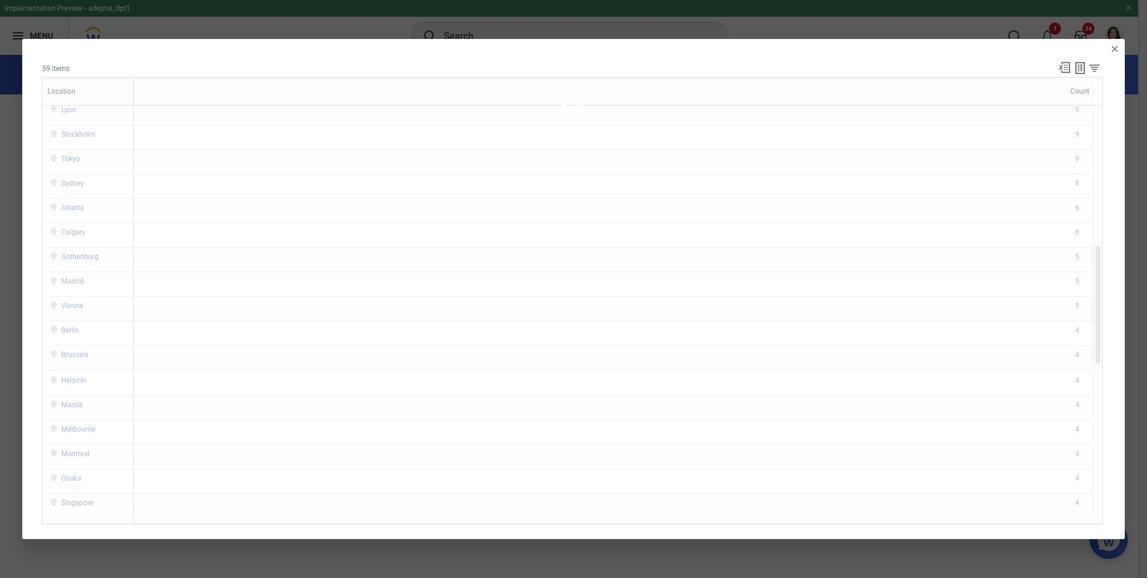 Task type: describe. For each thing, give the bounding box(es) containing it.
7 4 from the top
[[1076, 475, 1080, 483]]

items selected list
[[60, 101, 100, 123]]

location image for calgary
[[49, 228, 59, 236]]

atlanta
[[61, 204, 84, 212]]

filled
[[60, 101, 80, 111]]

5 4 button from the top
[[1076, 425, 1082, 435]]

location image for sydney
[[49, 179, 59, 187]]

1 4 from the top
[[1076, 326, 1080, 335]]

implementation
[[5, 4, 55, 13]]

4 4 from the top
[[1076, 401, 1080, 410]]

sydney
[[61, 179, 84, 188]]

1 9 from the top
[[1076, 106, 1080, 114]]

stockholm link
[[61, 128, 95, 139]]

notifications large image
[[1042, 30, 1054, 42]]

implementation preview -   adeptai_dpt1
[[5, 4, 130, 13]]

inbox large image
[[1075, 30, 1087, 42]]

3 5 from the top
[[1076, 302, 1080, 310]]

manila
[[61, 401, 83, 410]]

job requisitions by location
[[24, 68, 179, 82]]

close environment banner image
[[1126, 4, 1133, 11]]

6 4 from the top
[[1076, 450, 1080, 459]]

522 main content
[[0, 55, 1139, 482]]

job requisitions by location link
[[24, 68, 179, 82]]

location image for singapore
[[49, 499, 59, 507]]

vienna
[[61, 302, 83, 310]]

montreal
[[61, 450, 90, 459]]

lyon
[[61, 106, 76, 114]]

singapore
[[61, 499, 93, 508]]

location image for lyon
[[49, 105, 59, 114]]

tokyo
[[61, 155, 80, 163]]

-
[[84, 4, 87, 13]]

4 4 button from the top
[[1076, 401, 1082, 410]]

close image
[[1110, 44, 1120, 54]]

location image for berlin
[[49, 326, 59, 334]]

melbourne link
[[61, 423, 95, 434]]

6 4 button from the top
[[1076, 450, 1082, 459]]

manila link
[[61, 399, 83, 410]]

location image for manila
[[49, 401, 59, 409]]

by
[[117, 68, 130, 82]]

location image for montreal
[[49, 450, 59, 458]]

location image for madrid
[[49, 277, 59, 285]]

1 6 button from the top
[[1076, 203, 1082, 213]]

atlanta link
[[61, 202, 84, 212]]

montreal link
[[61, 448, 90, 459]]

open
[[60, 114, 79, 123]]

calgary link
[[61, 226, 85, 237]]

status
[[24, 102, 48, 112]]

adeptai_dpt1
[[89, 4, 130, 13]]

59
[[42, 65, 50, 73]]

gothenburg
[[61, 253, 99, 261]]

preview
[[57, 4, 83, 13]]

5 4 from the top
[[1076, 426, 1080, 434]]

1 6 from the top
[[1076, 204, 1080, 212]]

melbourne
[[61, 426, 95, 434]]

stockholm
[[61, 130, 95, 139]]

madrid
[[61, 277, 84, 286]]

522 button
[[547, 268, 601, 310]]

osaka link
[[61, 472, 81, 483]]

location image for brussels
[[49, 350, 59, 359]]

2 4 button from the top
[[1076, 350, 1082, 360]]

59 items
[[42, 65, 70, 73]]

8 button
[[1076, 179, 1082, 188]]

location image for osaka
[[49, 474, 59, 482]]

job requisitions by location - table image
[[1086, 136, 1099, 149]]

requisitions
[[47, 68, 114, 82]]

berlin
[[61, 326, 79, 335]]

brussels link
[[61, 349, 89, 359]]



Task type: locate. For each thing, give the bounding box(es) containing it.
8 4 from the top
[[1076, 499, 1080, 508]]

9 button
[[1076, 105, 1082, 115], [1076, 130, 1082, 139], [1076, 154, 1082, 164]]

5 location image from the top
[[49, 277, 59, 285]]

1 vertical spatial 5 button
[[1076, 277, 1082, 286]]

location
[[133, 68, 179, 82], [47, 87, 75, 95]]

5
[[1076, 253, 1080, 261], [1076, 277, 1080, 286], [1076, 302, 1080, 310]]

2 location image from the top
[[49, 203, 59, 212]]

4 location image from the top
[[49, 228, 59, 236]]

2 6 button from the top
[[1076, 228, 1082, 237]]

1 vertical spatial 9
[[1076, 130, 1080, 139]]

location image left helsinki on the left of page
[[49, 376, 59, 384]]

location image for vienna
[[49, 301, 59, 310]]

location image left manila
[[49, 401, 59, 409]]

location image left gothenburg link
[[49, 252, 59, 261]]

1 location image from the top
[[49, 130, 59, 138]]

4
[[1076, 326, 1080, 335], [1076, 351, 1080, 359], [1076, 376, 1080, 385], [1076, 401, 1080, 410], [1076, 426, 1080, 434], [1076, 450, 1080, 459], [1076, 475, 1080, 483], [1076, 499, 1080, 508]]

location image left brussels link
[[49, 350, 59, 359]]

search image
[[423, 29, 437, 43]]

10 location image from the top
[[49, 499, 59, 507]]

0 vertical spatial 6 button
[[1076, 203, 1082, 213]]

1 vertical spatial location
[[47, 87, 75, 95]]

singapore link
[[61, 497, 93, 508]]

location image left osaka link
[[49, 474, 59, 482]]

1 horizontal spatial location
[[133, 68, 179, 82]]

5 location image from the top
[[49, 401, 59, 409]]

location image left sydney
[[49, 179, 59, 187]]

3 9 from the top
[[1076, 155, 1080, 163]]

helsinki link
[[61, 374, 87, 385]]

9 location image from the top
[[49, 450, 59, 458]]

export to worksheets image
[[1073, 61, 1088, 76]]

location image left the tokyo link
[[49, 154, 59, 163]]

vienna link
[[61, 300, 83, 310]]

location image left stockholm link
[[49, 130, 59, 138]]

3 9 button from the top
[[1076, 154, 1082, 164]]

3 4 button from the top
[[1076, 376, 1082, 385]]

1 4 button from the top
[[1076, 326, 1082, 335]]

1 location image from the top
[[49, 105, 59, 114]]

location image for helsinki
[[49, 376, 59, 384]]

3 5 button from the top
[[1076, 301, 1082, 311]]

profile logan mcneil element
[[1098, 23, 1132, 49]]

location right by
[[133, 68, 179, 82]]

gothenburg link
[[61, 251, 99, 261]]

2 vertical spatial 9 button
[[1076, 154, 1082, 164]]

location image left the melbourne
[[49, 425, 59, 433]]

location image left calgary
[[49, 228, 59, 236]]

9 9 9 8 6 6 5 5 5 4 4 4 4 4 4 4 4
[[1076, 106, 1080, 508]]

6 location image from the top
[[49, 301, 59, 310]]

location image left berlin link
[[49, 326, 59, 334]]

2 vertical spatial 9
[[1076, 155, 1080, 163]]

2 9 button from the top
[[1076, 130, 1082, 139]]

location image left "madrid"
[[49, 277, 59, 285]]

1 vertical spatial 9 button
[[1076, 130, 1082, 139]]

0 vertical spatial 5
[[1076, 253, 1080, 261]]

location image left montreal link
[[49, 450, 59, 458]]

lyon link
[[61, 103, 76, 114]]

export to excel image
[[1058, 61, 1072, 74]]

9 button left job requisitions by location - table 'icon'
[[1076, 130, 1082, 139]]

0 vertical spatial location
[[133, 68, 179, 82]]

1 vertical spatial 5
[[1076, 277, 1080, 286]]

7 4 button from the top
[[1076, 474, 1082, 484]]

sydney link
[[61, 177, 84, 188]]

location image for melbourne
[[49, 425, 59, 433]]

location image left 'vienna'
[[49, 301, 59, 310]]

helsinki
[[61, 376, 87, 385]]

location inside the row element
[[47, 87, 75, 95]]

1 9 button from the top
[[1076, 105, 1082, 115]]

8
[[1076, 179, 1080, 188]]

9 button up 8
[[1076, 154, 1082, 164]]

1 vertical spatial 6 button
[[1076, 228, 1082, 237]]

change selection image
[[218, 69, 232, 83]]

location image for tokyo
[[49, 154, 59, 163]]

2 vertical spatial 5 button
[[1076, 301, 1082, 311]]

522
[[547, 271, 599, 307]]

7 location image from the top
[[49, 474, 59, 482]]

1 5 from the top
[[1076, 253, 1080, 261]]

location image for atlanta
[[49, 203, 59, 212]]

location image for gothenburg
[[49, 252, 59, 261]]

4 button
[[1076, 326, 1082, 335], [1076, 350, 1082, 360], [1076, 376, 1082, 385], [1076, 401, 1082, 410], [1076, 425, 1082, 435], [1076, 450, 1082, 459], [1076, 474, 1082, 484], [1076, 499, 1082, 508]]

9 button down "count"
[[1076, 105, 1082, 115]]

0 vertical spatial 6
[[1076, 204, 1080, 212]]

location image left atlanta link
[[49, 203, 59, 212]]

5 button
[[1076, 252, 1082, 262], [1076, 277, 1082, 286], [1076, 301, 1082, 311]]

view printable version (pdf) image
[[1110, 67, 1124, 81]]

2 5 from the top
[[1076, 277, 1080, 286]]

3 4 from the top
[[1076, 376, 1080, 385]]

1 vertical spatial 6
[[1076, 228, 1080, 237]]

location up filled element
[[47, 87, 75, 95]]

4 location image from the top
[[49, 326, 59, 334]]

select to filter grid data image
[[1088, 62, 1102, 74]]

2 5 button from the top
[[1076, 277, 1082, 286]]

implementation preview -   adeptai_dpt1 banner
[[0, 0, 1139, 55]]

osaka
[[61, 475, 81, 483]]

berlin link
[[61, 324, 79, 335]]

location inside '522' main content
[[133, 68, 179, 82]]

location image left singapore link
[[49, 499, 59, 507]]

9 down "count"
[[1076, 106, 1080, 114]]

0 vertical spatial 9
[[1076, 106, 1080, 114]]

0 vertical spatial 5 button
[[1076, 252, 1082, 262]]

location image
[[49, 105, 59, 114], [49, 154, 59, 163], [49, 179, 59, 187], [49, 228, 59, 236], [49, 277, 59, 285], [49, 301, 59, 310], [49, 350, 59, 359], [49, 376, 59, 384], [49, 450, 59, 458], [49, 499, 59, 507]]

8 location image from the top
[[49, 376, 59, 384]]

row element
[[44, 77, 136, 105]]

6 location image from the top
[[49, 425, 59, 433]]

0 horizontal spatial location
[[47, 87, 75, 95]]

2 6 from the top
[[1076, 228, 1080, 237]]

filled element
[[60, 101, 80, 111]]

9 left job requisitions by location - table 'icon'
[[1076, 130, 1080, 139]]

0 vertical spatial 9 button
[[1076, 105, 1082, 115]]

6 button
[[1076, 203, 1082, 213], [1076, 228, 1082, 237]]

calgary
[[61, 228, 85, 237]]

9 up 8
[[1076, 155, 1080, 163]]

location image for stockholm
[[49, 130, 59, 138]]

1 5 button from the top
[[1076, 252, 1082, 262]]

job
[[24, 68, 44, 82]]

tokyo link
[[61, 152, 80, 163]]

location image
[[49, 130, 59, 138], [49, 203, 59, 212], [49, 252, 59, 261], [49, 326, 59, 334], [49, 401, 59, 409], [49, 425, 59, 433], [49, 474, 59, 482]]

2 4 from the top
[[1076, 351, 1080, 359]]

3 location image from the top
[[49, 179, 59, 187]]

7 location image from the top
[[49, 350, 59, 359]]

2 vertical spatial 5
[[1076, 302, 1080, 310]]

toolbar
[[1053, 61, 1103, 77]]

count
[[1071, 87, 1090, 95]]

location image left the lyon
[[49, 105, 59, 114]]

export to excel image
[[1081, 67, 1096, 81]]

2 location image from the top
[[49, 154, 59, 163]]

madrid link
[[61, 275, 84, 286]]

2 9 from the top
[[1076, 130, 1080, 139]]

3 location image from the top
[[49, 252, 59, 261]]

9
[[1076, 106, 1080, 114], [1076, 130, 1080, 139], [1076, 155, 1080, 163]]

6
[[1076, 204, 1080, 212], [1076, 228, 1080, 237]]

items
[[52, 65, 70, 73]]

brussels
[[61, 351, 89, 359]]

8 4 button from the top
[[1076, 499, 1082, 508]]



Task type: vqa. For each thing, say whether or not it's contained in the screenshot.
leftmost Location
yes



